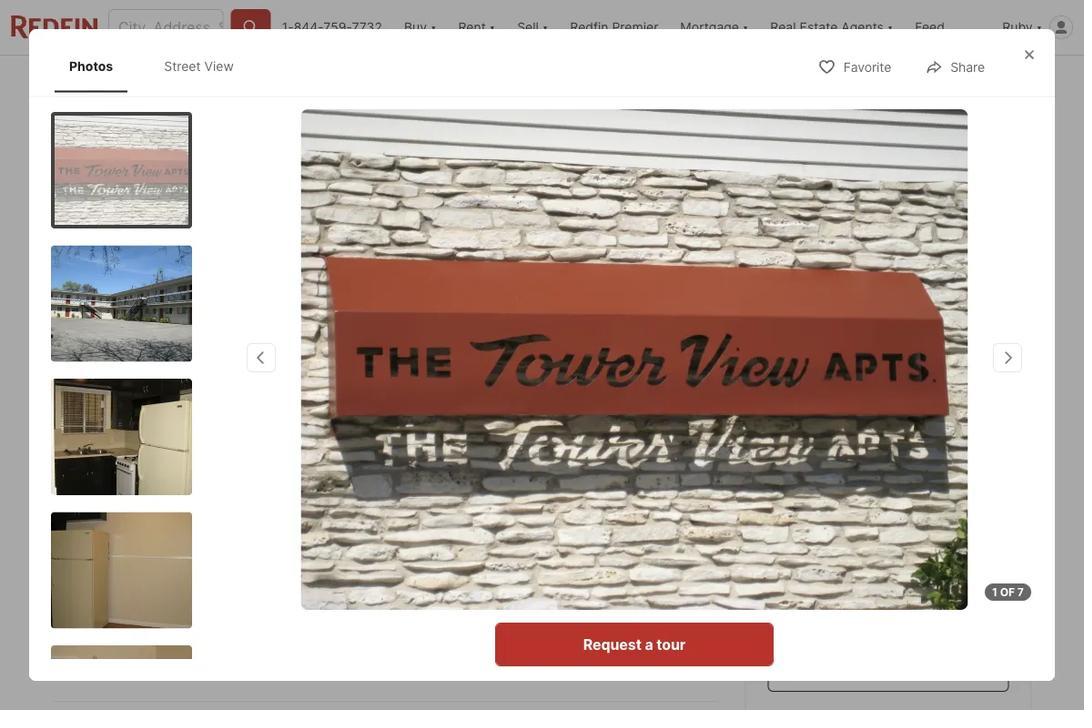 Task type: locate. For each thing, give the bounding box(es) containing it.
e
[[85, 485, 94, 503], [884, 516, 895, 538]]

7 photos button
[[906, 411, 1016, 447]]

1 vertical spatial st
[[835, 543, 854, 566]]

favorite button
[[803, 48, 907, 85]]

1 horizontal spatial a
[[899, 603, 908, 621]]

0 horizontal spatial request a tour
[[584, 636, 686, 653]]

0 vertical spatial 926
[[54, 485, 81, 503]]

keeton inside 926 e dean keeton st unit 106
[[768, 543, 831, 566]]

1 up baths on the left of page
[[288, 520, 299, 545]]

0 vertical spatial tour
[[911, 603, 940, 621]]

1 vertical spatial request
[[584, 636, 642, 653]]

street inside 'tab'
[[164, 58, 201, 74]]

926 for 926 e dean keeton st unit 106 austin , tx 78705
[[54, 485, 81, 503]]

keeton
[[138, 485, 186, 503], [768, 543, 831, 566]]

request
[[838, 603, 896, 621], [584, 636, 642, 653]]

keeton up /mo
[[138, 485, 186, 503]]

tab list containing photos
[[51, 40, 267, 92]]

view inside 'tab'
[[204, 58, 234, 74]]

view
[[204, 58, 234, 74], [150, 421, 181, 436]]

in
[[177, 611, 187, 624]]

0 horizontal spatial keeton
[[138, 485, 186, 503]]

0 horizontal spatial tour
[[657, 636, 686, 653]]

view up 926 e dean keeton st unit 106 austin , tx 78705
[[150, 421, 181, 436]]

0 vertical spatial view
[[204, 58, 234, 74]]

0 vertical spatial 106
[[241, 485, 266, 503]]

st for 926 e dean keeton st unit 106 austin , tx 78705
[[190, 485, 205, 503]]

106
[[241, 485, 266, 503], [900, 543, 933, 566]]

map entry image
[[625, 484, 716, 576]]

1 vertical spatial 926
[[844, 516, 880, 538]]

926
[[54, 485, 81, 503], [844, 516, 880, 538]]

1 horizontal spatial st
[[835, 543, 854, 566]]

1 horizontal spatial e
[[884, 516, 895, 538]]

1 vertical spatial e
[[884, 516, 895, 538]]

0 vertical spatial street
[[164, 58, 201, 74]]

1 vertical spatial 106
[[900, 543, 933, 566]]

1 tab from the left
[[298, 59, 378, 103]]

926 e dean keeton st unit 106
[[768, 516, 945, 566]]

e inside 926 e dean keeton st unit 106
[[884, 516, 895, 538]]

7 inside request a tour dialog
[[1018, 586, 1025, 599]]

tab down 759-
[[298, 59, 378, 103]]

1 horizontal spatial 1
[[993, 586, 998, 599]]

1 horizontal spatial request
[[838, 603, 896, 621]]

106 inside 926 e dean keeton st unit 106
[[900, 543, 933, 566]]

1 horizontal spatial keeton
[[768, 543, 831, 566]]

926 e dean keeton st unit 106 image
[[301, 109, 969, 610]]

1 vertical spatial tour
[[657, 636, 686, 653]]

,
[[317, 485, 321, 503]]

request a tour button
[[768, 590, 1009, 634], [495, 623, 774, 667]]

unit for 926 e dean keeton st unit 106 austin , tx 78705
[[209, 485, 237, 503]]

0 horizontal spatial dean
[[98, 485, 134, 503]]

tab list inside request a tour dialog
[[51, 40, 267, 92]]

7 right the of
[[1018, 586, 1025, 599]]

street
[[164, 58, 201, 74], [110, 421, 148, 436]]

0 horizontal spatial street
[[110, 421, 148, 436]]

e for 926 e dean keeton st unit 106 austin , tx 78705
[[85, 485, 94, 503]]

1 horizontal spatial 106
[[900, 543, 933, 566]]

0 horizontal spatial 7
[[947, 421, 954, 436]]

0 vertical spatial a
[[899, 603, 908, 621]]

844-
[[294, 20, 324, 35]]

1 vertical spatial a
[[645, 636, 653, 653]]

street view
[[164, 58, 234, 74], [110, 421, 181, 436]]

1 baths
[[288, 520, 328, 566]]

926 inside 926 e dean keeton st unit 106
[[844, 516, 880, 538]]

street inside button
[[110, 421, 148, 436]]

w/d
[[152, 611, 174, 624]]

request a tour
[[838, 603, 940, 621], [584, 636, 686, 653]]

dean for 926 e dean keeton st unit 106
[[899, 516, 945, 538]]

106 for 926 e dean keeton st unit 106
[[900, 543, 933, 566]]

106 for 926 e dean keeton st unit 106 austin , tx 78705
[[241, 485, 266, 503]]

tour
[[911, 603, 940, 621], [657, 636, 686, 653]]

1 for 1 baths
[[288, 520, 299, 545]]

0 vertical spatial request a tour
[[838, 603, 940, 621]]

dean inside 926 e dean keeton st unit 106
[[899, 516, 945, 538]]

0 vertical spatial st
[[190, 485, 205, 503]]

e right contact
[[884, 516, 895, 538]]

tab list
[[51, 40, 267, 92], [54, 56, 603, 103]]

0 vertical spatial dean
[[98, 485, 134, 503]]

tab down 7732
[[378, 59, 489, 103]]

$1,000 /mo price
[[54, 520, 166, 566]]

1 vertical spatial street
[[110, 421, 148, 436]]

1 vertical spatial 7
[[1018, 586, 1025, 599]]

view down city, address, school, agent, zip search field
[[204, 58, 234, 74]]

keeton down contact
[[768, 543, 831, 566]]

1 vertical spatial 1
[[993, 586, 998, 599]]

78705
[[348, 485, 391, 503]]

1 horizontal spatial view
[[204, 58, 234, 74]]

7
[[947, 421, 954, 436], [1018, 586, 1025, 599]]

0 horizontal spatial view
[[150, 421, 181, 436]]

1 horizontal spatial street
[[164, 58, 201, 74]]

price
[[54, 548, 89, 566]]

926 for 926 e dean keeton st unit 106
[[844, 516, 880, 538]]

st
[[190, 485, 205, 503], [835, 543, 854, 566]]

e for 926 e dean keeton st unit 106
[[884, 516, 895, 538]]

image image
[[54, 107, 738, 462], [745, 107, 1030, 280], [55, 115, 189, 224], [51, 245, 192, 362], [745, 288, 1030, 462], [51, 378, 192, 495], [51, 512, 192, 628]]

1 vertical spatial keeton
[[768, 543, 831, 566]]

550
[[372, 520, 413, 545]]

street view inside street view button
[[110, 421, 181, 436]]

0 horizontal spatial st
[[190, 485, 205, 503]]

1-844-759-7732
[[282, 20, 382, 35]]

pet friendly
[[65, 611, 127, 624]]

0 horizontal spatial 1
[[288, 520, 299, 545]]

0 horizontal spatial e
[[85, 485, 94, 503]]

1 inside 1 baths
[[288, 520, 299, 545]]

overview tab
[[186, 59, 298, 103]]

unit
[[209, 485, 237, 503], [859, 543, 895, 566], [190, 611, 211, 624]]

share button down feed button
[[940, 61, 1030, 98]]

tab
[[298, 59, 378, 103], [378, 59, 489, 103], [489, 59, 588, 103]]

st inside 926 e dean keeton st unit 106
[[835, 543, 854, 566]]

0 vertical spatial unit
[[209, 485, 237, 503]]

dean
[[98, 485, 134, 503], [899, 516, 945, 538]]

1 vertical spatial street view
[[110, 421, 181, 436]]

a inside button
[[645, 636, 653, 653]]

1 vertical spatial request a tour
[[584, 636, 686, 653]]

0 vertical spatial keeton
[[138, 485, 186, 503]]

2 vertical spatial unit
[[190, 611, 211, 624]]

x-
[[882, 72, 895, 88]]

photos
[[69, 58, 113, 74]]

premier
[[612, 20, 659, 35]]

tour inside request a tour button
[[657, 636, 686, 653]]

0 vertical spatial request
[[838, 603, 896, 621]]

photos tab
[[55, 44, 128, 89]]

unit inside 926 e dean keeton st unit 106
[[859, 543, 895, 566]]

0 vertical spatial 1
[[288, 520, 299, 545]]

1 horizontal spatial 926
[[844, 516, 880, 538]]

1 inside request a tour dialog
[[993, 586, 998, 599]]

e up the $1,000
[[85, 485, 94, 503]]

0 vertical spatial street view
[[164, 58, 234, 74]]

0 horizontal spatial request
[[584, 636, 642, 653]]

share button
[[910, 48, 1001, 85], [940, 61, 1030, 98]]

550 sq ft
[[372, 520, 413, 566]]

tab down redfin
[[489, 59, 588, 103]]

share
[[951, 59, 985, 75], [981, 72, 1015, 88]]

1 horizontal spatial 7
[[1018, 586, 1025, 599]]

1 vertical spatial view
[[150, 421, 181, 436]]

7 left photos
[[947, 421, 954, 436]]

City, Address, School, Agent, ZIP search field
[[108, 9, 224, 46]]

0 horizontal spatial a
[[645, 636, 653, 653]]

1
[[288, 520, 299, 545], [993, 586, 998, 599]]

1 horizontal spatial request a tour
[[838, 603, 940, 621]]

1 left the of
[[993, 586, 998, 599]]

of
[[1001, 586, 1015, 599]]

tab list containing search
[[54, 56, 603, 103]]

tx
[[325, 485, 343, 503]]

tab list for x-out button
[[54, 56, 603, 103]]

7732
[[352, 20, 382, 35]]

search link
[[80, 70, 160, 92]]

contact
[[768, 516, 844, 538]]

0 vertical spatial 7
[[947, 421, 954, 436]]

friendly
[[85, 611, 127, 624]]

1 vertical spatial dean
[[899, 516, 945, 538]]

view inside button
[[150, 421, 181, 436]]

1 vertical spatial unit
[[859, 543, 895, 566]]

0 horizontal spatial 926
[[54, 485, 81, 503]]

1 horizontal spatial dean
[[899, 516, 945, 538]]

a
[[899, 603, 908, 621], [645, 636, 653, 653]]

0 vertical spatial e
[[85, 485, 94, 503]]

austin
[[273, 485, 317, 503]]

request a tour dialog
[[29, 29, 1055, 710]]

keeton for 926 e dean keeton st unit 106
[[768, 543, 831, 566]]

0 horizontal spatial 106
[[241, 485, 266, 503]]

request a tour inside button
[[584, 636, 686, 653]]

1-
[[282, 20, 294, 35]]



Task type: vqa. For each thing, say whether or not it's contained in the screenshot.
3rd Score
no



Task type: describe. For each thing, give the bounding box(es) containing it.
share button down "feed"
[[910, 48, 1001, 85]]

photos
[[957, 421, 1000, 436]]

1 for 1 of 7
[[993, 586, 998, 599]]

x-out button
[[841, 61, 932, 98]]

street view tab
[[150, 44, 248, 89]]

request inside button
[[584, 636, 642, 653]]

2 tab from the left
[[378, 59, 489, 103]]

baths
[[288, 548, 328, 566]]

unit for 926 e dean keeton st unit 106
[[859, 543, 895, 566]]

sq
[[372, 548, 390, 566]]

ft
[[394, 548, 408, 566]]

feed button
[[905, 0, 992, 55]]

7 photos
[[947, 421, 1000, 436]]

street view button
[[69, 411, 197, 447]]

759-
[[324, 20, 352, 35]]

/mo
[[126, 520, 166, 545]]

1 horizontal spatial tour
[[911, 603, 940, 621]]

redfin premier button
[[559, 0, 670, 55]]

redfin premier
[[570, 20, 659, 35]]

7 inside button
[[947, 421, 954, 436]]

926 e dean keeton st unit 106 austin , tx 78705
[[54, 485, 391, 503]]

request a tour button inside dialog
[[495, 623, 774, 667]]

overview
[[212, 73, 272, 89]]

$1,000
[[54, 520, 126, 545]]

pet
[[65, 611, 82, 624]]

tab list for share button below "feed"
[[51, 40, 267, 92]]

3 tab from the left
[[489, 59, 588, 103]]

share inside request a tour dialog
[[951, 59, 985, 75]]

keeton for 926 e dean keeton st unit 106 austin , tx 78705
[[138, 485, 186, 503]]

1-844-759-7732 link
[[282, 20, 382, 35]]

search
[[117, 73, 160, 89]]

feed
[[916, 20, 945, 35]]

w/d in unit
[[152, 611, 211, 624]]

submit search image
[[242, 18, 260, 36]]

x-out
[[882, 72, 917, 88]]

1 of 7
[[993, 586, 1025, 599]]

favorite
[[844, 59, 892, 75]]

st for 926 e dean keeton st unit 106
[[835, 543, 854, 566]]

street view inside street view 'tab'
[[164, 58, 234, 74]]

dean for 926 e dean keeton st unit 106 austin , tx 78705
[[98, 485, 134, 503]]

out
[[895, 72, 917, 88]]

redfin
[[570, 20, 609, 35]]



